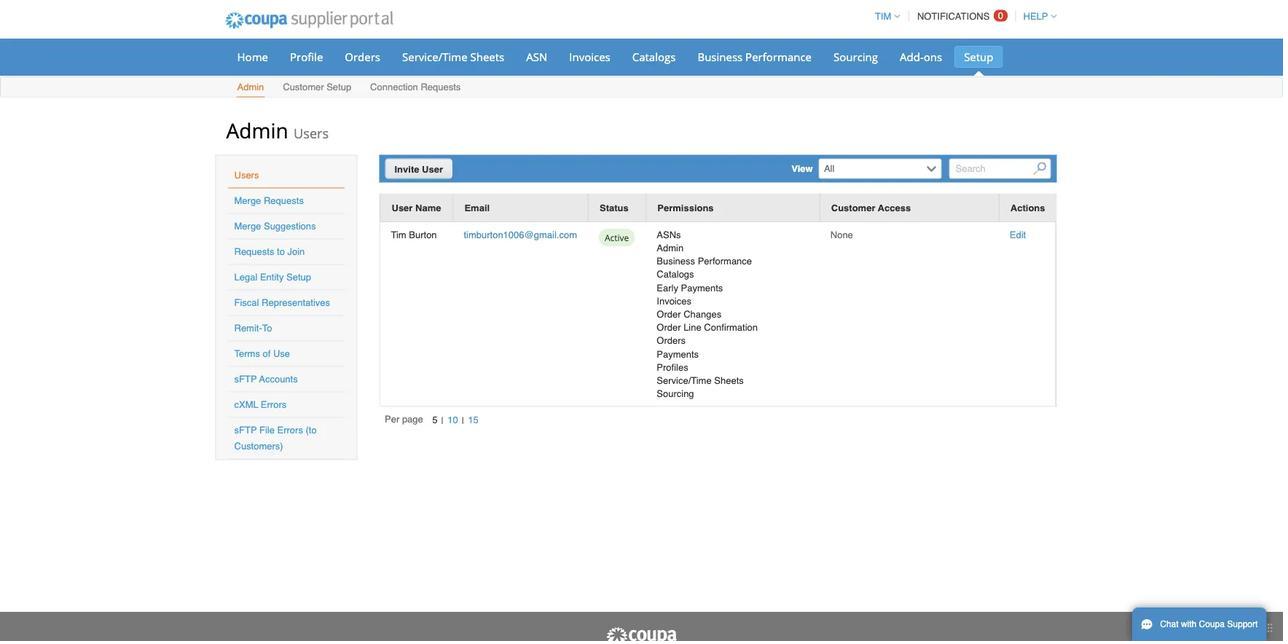 Task type: describe. For each thing, give the bounding box(es) containing it.
notifications
[[917, 11, 990, 22]]

join
[[287, 246, 305, 257]]

service/time inside asns admin business performance catalogs early payments invoices order changes order line confirmation orders payments profiles service/time sheets sourcing
[[657, 375, 712, 386]]

coupa
[[1199, 619, 1225, 630]]

changes
[[684, 309, 722, 320]]

2 vertical spatial setup
[[286, 272, 311, 283]]

confirmation
[[704, 322, 758, 333]]

user name
[[392, 203, 441, 213]]

search image
[[1033, 162, 1046, 175]]

connection requests
[[370, 82, 461, 93]]

status button
[[600, 200, 629, 216]]

customer access
[[831, 203, 911, 213]]

remit-
[[234, 323, 262, 334]]

orders link
[[335, 46, 390, 68]]

0
[[998, 10, 1003, 21]]

requests to join
[[234, 246, 305, 257]]

customer for customer access
[[831, 203, 876, 213]]

help
[[1024, 11, 1048, 22]]

0 horizontal spatial coupa supplier portal image
[[215, 2, 403, 39]]

user inside invite user link
[[422, 164, 443, 175]]

catalogs inside asns admin business performance catalogs early payments invoices order changes order line confirmation orders payments profiles service/time sheets sourcing
[[657, 269, 694, 280]]

profiles
[[657, 362, 688, 373]]

15
[[468, 415, 479, 426]]

timburton1006@gmail.com link
[[464, 229, 577, 240]]

fiscal representatives link
[[234, 297, 330, 308]]

1 horizontal spatial coupa supplier portal image
[[605, 627, 678, 641]]

customer for customer setup
[[283, 82, 324, 93]]

cxml
[[234, 399, 258, 410]]

cxml errors
[[234, 399, 287, 410]]

business performance link
[[688, 46, 821, 68]]

sftp accounts link
[[234, 374, 298, 385]]

tim link
[[869, 11, 900, 22]]

access
[[878, 203, 911, 213]]

terms of use
[[234, 348, 290, 359]]

none
[[831, 229, 853, 240]]

admin for admin
[[237, 82, 264, 93]]

2 horizontal spatial setup
[[964, 49, 994, 64]]

terms of use link
[[234, 348, 290, 359]]

admin for admin users
[[226, 116, 288, 144]]

0 vertical spatial payments
[[681, 282, 723, 293]]

chat with coupa support
[[1160, 619, 1258, 630]]

0 vertical spatial catalogs
[[632, 49, 676, 64]]

help link
[[1017, 11, 1057, 22]]

setup link
[[955, 46, 1003, 68]]

service/time sheets
[[402, 49, 504, 64]]

line
[[684, 322, 702, 333]]

sftp for sftp accounts
[[234, 374, 257, 385]]

email
[[465, 203, 490, 213]]

profile
[[290, 49, 323, 64]]

per
[[385, 414, 400, 425]]

2 vertical spatial requests
[[234, 246, 274, 257]]

edit
[[1010, 229, 1026, 240]]

1 vertical spatial users
[[234, 170, 259, 181]]

burton
[[409, 229, 437, 240]]

to
[[277, 246, 285, 257]]

service/time sheets link
[[393, 46, 514, 68]]

0 vertical spatial service/time
[[402, 49, 468, 64]]

1 order from the top
[[657, 309, 681, 320]]

2 order from the top
[[657, 322, 681, 333]]

of
[[263, 348, 271, 359]]

home
[[237, 49, 268, 64]]

errors inside sftp file errors (to customers)
[[277, 425, 303, 436]]

invoices inside asns admin business performance catalogs early payments invoices order changes order line confirmation orders payments profiles service/time sheets sourcing
[[657, 295, 692, 306]]

0 vertical spatial sheets
[[470, 49, 504, 64]]

catalogs link
[[623, 46, 685, 68]]

15 button
[[464, 413, 482, 428]]

representatives
[[262, 297, 330, 308]]

sourcing inside asns admin business performance catalogs early payments invoices order changes order line confirmation orders payments profiles service/time sheets sourcing
[[657, 388, 694, 399]]

merge suggestions link
[[234, 221, 316, 232]]

asns admin business performance catalogs early payments invoices order changes order line confirmation orders payments profiles service/time sheets sourcing
[[657, 229, 758, 399]]

page
[[402, 414, 423, 425]]

asns
[[657, 229, 681, 240]]

support
[[1227, 619, 1258, 630]]

with
[[1181, 619, 1197, 630]]

active
[[605, 231, 629, 243]]

orders inside asns admin business performance catalogs early payments invoices order changes order line confirmation orders payments profiles service/time sheets sourcing
[[657, 335, 686, 346]]

invite user
[[395, 164, 443, 175]]

sftp file errors (to customers)
[[234, 425, 317, 452]]

customers)
[[234, 441, 283, 452]]

legal
[[234, 272, 257, 283]]

admin users
[[226, 116, 329, 144]]

permissions button
[[658, 200, 714, 216]]

users link
[[234, 170, 259, 181]]

0 vertical spatial sourcing
[[834, 49, 878, 64]]

invite
[[395, 164, 419, 175]]

entity
[[260, 272, 284, 283]]

legal entity setup link
[[234, 272, 311, 283]]

merge suggestions
[[234, 221, 316, 232]]



Task type: vqa. For each thing, say whether or not it's contained in the screenshot.
Overview
no



Task type: locate. For each thing, give the bounding box(es) containing it.
0 vertical spatial orders
[[345, 49, 380, 64]]

home link
[[228, 46, 278, 68]]

merge requests link
[[234, 195, 304, 206]]

admin down 'home' link
[[237, 82, 264, 93]]

0 horizontal spatial sheets
[[470, 49, 504, 64]]

business
[[698, 49, 743, 64], [657, 256, 695, 267]]

actions
[[1011, 202, 1045, 213]]

add-ons link
[[891, 46, 952, 68]]

1 vertical spatial errors
[[277, 425, 303, 436]]

1 merge from the top
[[234, 195, 261, 206]]

orders up "connection"
[[345, 49, 380, 64]]

sheets down the confirmation
[[714, 375, 744, 386]]

0 vertical spatial navigation
[[869, 2, 1057, 31]]

requests down service/time sheets link
[[421, 82, 461, 93]]

5
[[432, 415, 438, 426]]

requests left to
[[234, 246, 274, 257]]

legal entity setup
[[234, 272, 311, 283]]

customer access button
[[831, 200, 911, 216]]

1 horizontal spatial navigation
[[869, 2, 1057, 31]]

0 horizontal spatial customer
[[283, 82, 324, 93]]

fiscal
[[234, 297, 259, 308]]

notifications 0
[[917, 10, 1003, 22]]

order left line
[[657, 322, 681, 333]]

setup
[[964, 49, 994, 64], [327, 82, 351, 93], [286, 272, 311, 283]]

5 button
[[428, 413, 441, 428]]

0 vertical spatial order
[[657, 309, 681, 320]]

1 vertical spatial catalogs
[[657, 269, 694, 280]]

|
[[441, 415, 444, 426], [462, 415, 464, 426]]

0 vertical spatial setup
[[964, 49, 994, 64]]

merge requests
[[234, 195, 304, 206]]

| left 15
[[462, 415, 464, 426]]

1 horizontal spatial setup
[[327, 82, 351, 93]]

5 | 10 | 15
[[432, 415, 479, 426]]

1 vertical spatial coupa supplier portal image
[[605, 627, 678, 641]]

tim
[[875, 11, 891, 22], [391, 229, 406, 240]]

1 horizontal spatial tim
[[875, 11, 891, 22]]

invite user link
[[385, 158, 453, 179]]

admin down asns
[[657, 242, 684, 253]]

1 horizontal spatial customer
[[831, 203, 876, 213]]

user
[[422, 164, 443, 175], [392, 203, 413, 213]]

1 vertical spatial sftp
[[234, 425, 257, 436]]

sourcing down profiles
[[657, 388, 694, 399]]

1 vertical spatial service/time
[[657, 375, 712, 386]]

performance
[[746, 49, 812, 64], [698, 256, 752, 267]]

2 sftp from the top
[[234, 425, 257, 436]]

sourcing
[[834, 49, 878, 64], [657, 388, 694, 399]]

users up merge requests on the top left of the page
[[234, 170, 259, 181]]

customer inside button
[[831, 203, 876, 213]]

1 vertical spatial business
[[657, 256, 695, 267]]

requests up suggestions
[[264, 195, 304, 206]]

sheets left asn
[[470, 49, 504, 64]]

suggestions
[[264, 221, 316, 232]]

sheets inside asns admin business performance catalogs early payments invoices order changes order line confirmation orders payments profiles service/time sheets sourcing
[[714, 375, 744, 386]]

sftp for sftp file errors (to customers)
[[234, 425, 257, 436]]

merge for merge requests
[[234, 195, 261, 206]]

0 vertical spatial business
[[698, 49, 743, 64]]

business down asns
[[657, 256, 695, 267]]

cxml errors link
[[234, 399, 287, 410]]

remit-to
[[234, 323, 272, 334]]

orders down line
[[657, 335, 686, 346]]

setup down notifications 0
[[964, 49, 994, 64]]

| right '5'
[[441, 415, 444, 426]]

navigation
[[869, 2, 1057, 31], [385, 413, 482, 429]]

invoices right asn
[[569, 49, 610, 64]]

chat
[[1160, 619, 1179, 630]]

use
[[273, 348, 290, 359]]

0 horizontal spatial user
[[392, 203, 413, 213]]

(to
[[306, 425, 317, 436]]

2 | from the left
[[462, 415, 464, 426]]

service/time down profiles
[[657, 375, 712, 386]]

1 vertical spatial performance
[[698, 256, 752, 267]]

sheets
[[470, 49, 504, 64], [714, 375, 744, 386]]

View text field
[[820, 159, 923, 178]]

0 vertical spatial performance
[[746, 49, 812, 64]]

active button
[[599, 228, 635, 250]]

name
[[415, 203, 441, 213]]

admin link
[[236, 78, 265, 97]]

remit-to link
[[234, 323, 272, 334]]

users
[[294, 124, 329, 142], [234, 170, 259, 181]]

1 vertical spatial invoices
[[657, 295, 692, 306]]

merge for merge suggestions
[[234, 221, 261, 232]]

requests
[[421, 82, 461, 93], [264, 195, 304, 206], [234, 246, 274, 257]]

2 merge from the top
[[234, 221, 261, 232]]

0 vertical spatial customer
[[283, 82, 324, 93]]

performance inside business performance link
[[746, 49, 812, 64]]

0 vertical spatial users
[[294, 124, 329, 142]]

per page
[[385, 414, 423, 425]]

ons
[[924, 49, 942, 64]]

0 horizontal spatial setup
[[286, 272, 311, 283]]

0 vertical spatial merge
[[234, 195, 261, 206]]

0 vertical spatial user
[[422, 164, 443, 175]]

sourcing down tim link in the right of the page
[[834, 49, 878, 64]]

service/time
[[402, 49, 468, 64], [657, 375, 712, 386]]

errors down the accounts
[[261, 399, 287, 410]]

customer setup link
[[282, 78, 352, 97]]

performance inside asns admin business performance catalogs early payments invoices order changes order line confirmation orders payments profiles service/time sheets sourcing
[[698, 256, 752, 267]]

permissions
[[658, 203, 714, 213]]

payments up changes
[[681, 282, 723, 293]]

sftp
[[234, 374, 257, 385], [234, 425, 257, 436]]

customer up none
[[831, 203, 876, 213]]

1 horizontal spatial business
[[698, 49, 743, 64]]

1 horizontal spatial invoices
[[657, 295, 692, 306]]

admin inside asns admin business performance catalogs early payments invoices order changes order line confirmation orders payments profiles service/time sheets sourcing
[[657, 242, 684, 253]]

service/time up connection requests
[[402, 49, 468, 64]]

1 vertical spatial setup
[[327, 82, 351, 93]]

user name button
[[392, 200, 441, 216]]

tim for tim
[[875, 11, 891, 22]]

status
[[600, 203, 629, 213]]

0 vertical spatial sftp
[[234, 374, 257, 385]]

navigation containing per page
[[385, 413, 482, 429]]

0 vertical spatial tim
[[875, 11, 891, 22]]

fiscal representatives
[[234, 297, 330, 308]]

chat with coupa support button
[[1132, 608, 1267, 641]]

admin down admin link
[[226, 116, 288, 144]]

payments
[[681, 282, 723, 293], [657, 349, 699, 359]]

order down early
[[657, 309, 681, 320]]

1 horizontal spatial sourcing
[[834, 49, 878, 64]]

1 vertical spatial customer
[[831, 203, 876, 213]]

1 vertical spatial orders
[[657, 335, 686, 346]]

early
[[657, 282, 678, 293]]

1 sftp from the top
[[234, 374, 257, 385]]

0 vertical spatial errors
[[261, 399, 287, 410]]

add-
[[900, 49, 924, 64]]

0 vertical spatial coupa supplier portal image
[[215, 2, 403, 39]]

timburton1006@gmail.com
[[464, 229, 577, 240]]

payments up profiles
[[657, 349, 699, 359]]

user inside user name button
[[392, 203, 413, 213]]

1 vertical spatial user
[[392, 203, 413, 213]]

0 horizontal spatial invoices
[[569, 49, 610, 64]]

requests for merge requests
[[264, 195, 304, 206]]

setup down join
[[286, 272, 311, 283]]

tim for tim burton
[[391, 229, 406, 240]]

sourcing link
[[824, 46, 888, 68]]

merge down users link
[[234, 195, 261, 206]]

catalogs up early
[[657, 269, 694, 280]]

user left "name" at the left top of the page
[[392, 203, 413, 213]]

file
[[259, 425, 275, 436]]

business inside asns admin business performance catalogs early payments invoices order changes order line confirmation orders payments profiles service/time sheets sourcing
[[657, 256, 695, 267]]

asn
[[526, 49, 547, 64]]

tim inside navigation
[[875, 11, 891, 22]]

errors left (to
[[277, 425, 303, 436]]

0 horizontal spatial service/time
[[402, 49, 468, 64]]

0 horizontal spatial users
[[234, 170, 259, 181]]

1 horizontal spatial user
[[422, 164, 443, 175]]

1 horizontal spatial orders
[[657, 335, 686, 346]]

Search text field
[[949, 158, 1051, 179]]

users down customer setup link
[[294, 124, 329, 142]]

0 horizontal spatial sourcing
[[657, 388, 694, 399]]

1 horizontal spatial users
[[294, 124, 329, 142]]

customer down profile link
[[283, 82, 324, 93]]

merge down merge requests on the top left of the page
[[234, 221, 261, 232]]

sftp file errors (to customers) link
[[234, 425, 317, 452]]

1 horizontal spatial service/time
[[657, 375, 712, 386]]

merge
[[234, 195, 261, 206], [234, 221, 261, 232]]

edit link
[[1010, 229, 1026, 240]]

1 | from the left
[[441, 415, 444, 426]]

business right 'catalogs' link
[[698, 49, 743, 64]]

0 horizontal spatial navigation
[[385, 413, 482, 429]]

customer setup
[[283, 82, 351, 93]]

view
[[792, 163, 813, 174]]

coupa supplier portal image
[[215, 2, 403, 39], [605, 627, 678, 641]]

sftp inside sftp file errors (to customers)
[[234, 425, 257, 436]]

0 vertical spatial invoices
[[569, 49, 610, 64]]

catalogs right invoices link
[[632, 49, 676, 64]]

connection requests link
[[370, 78, 462, 97]]

setup down 'orders' link
[[327, 82, 351, 93]]

asn link
[[517, 46, 557, 68]]

customer
[[283, 82, 324, 93], [831, 203, 876, 213]]

0 horizontal spatial |
[[441, 415, 444, 426]]

10 button
[[444, 413, 462, 428]]

1 vertical spatial sourcing
[[657, 388, 694, 399]]

invoices inside invoices link
[[569, 49, 610, 64]]

1 vertical spatial order
[[657, 322, 681, 333]]

1 vertical spatial requests
[[264, 195, 304, 206]]

invoices down early
[[657, 295, 692, 306]]

1 horizontal spatial |
[[462, 415, 464, 426]]

add-ons
[[900, 49, 942, 64]]

admin
[[237, 82, 264, 93], [226, 116, 288, 144], [657, 242, 684, 253]]

0 horizontal spatial business
[[657, 256, 695, 267]]

tim up sourcing link
[[875, 11, 891, 22]]

1 vertical spatial navigation
[[385, 413, 482, 429]]

1 vertical spatial admin
[[226, 116, 288, 144]]

0 horizontal spatial tim
[[391, 229, 406, 240]]

0 vertical spatial admin
[[237, 82, 264, 93]]

1 vertical spatial merge
[[234, 221, 261, 232]]

invoices link
[[560, 46, 620, 68]]

sftp up 'cxml'
[[234, 374, 257, 385]]

2 vertical spatial admin
[[657, 242, 684, 253]]

1 horizontal spatial sheets
[[714, 375, 744, 386]]

business performance
[[698, 49, 812, 64]]

0 horizontal spatial orders
[[345, 49, 380, 64]]

requests for connection requests
[[421, 82, 461, 93]]

sftp up customers)
[[234, 425, 257, 436]]

0 vertical spatial requests
[[421, 82, 461, 93]]

1 vertical spatial payments
[[657, 349, 699, 359]]

tim burton
[[391, 229, 437, 240]]

terms
[[234, 348, 260, 359]]

1 vertical spatial tim
[[391, 229, 406, 240]]

email button
[[465, 200, 490, 216]]

tim left burton
[[391, 229, 406, 240]]

navigation containing notifications 0
[[869, 2, 1057, 31]]

catalogs
[[632, 49, 676, 64], [657, 269, 694, 280]]

users inside "admin users"
[[294, 124, 329, 142]]

sftp accounts
[[234, 374, 298, 385]]

10
[[448, 415, 458, 426]]

accounts
[[259, 374, 298, 385]]

user right invite
[[422, 164, 443, 175]]

1 vertical spatial sheets
[[714, 375, 744, 386]]



